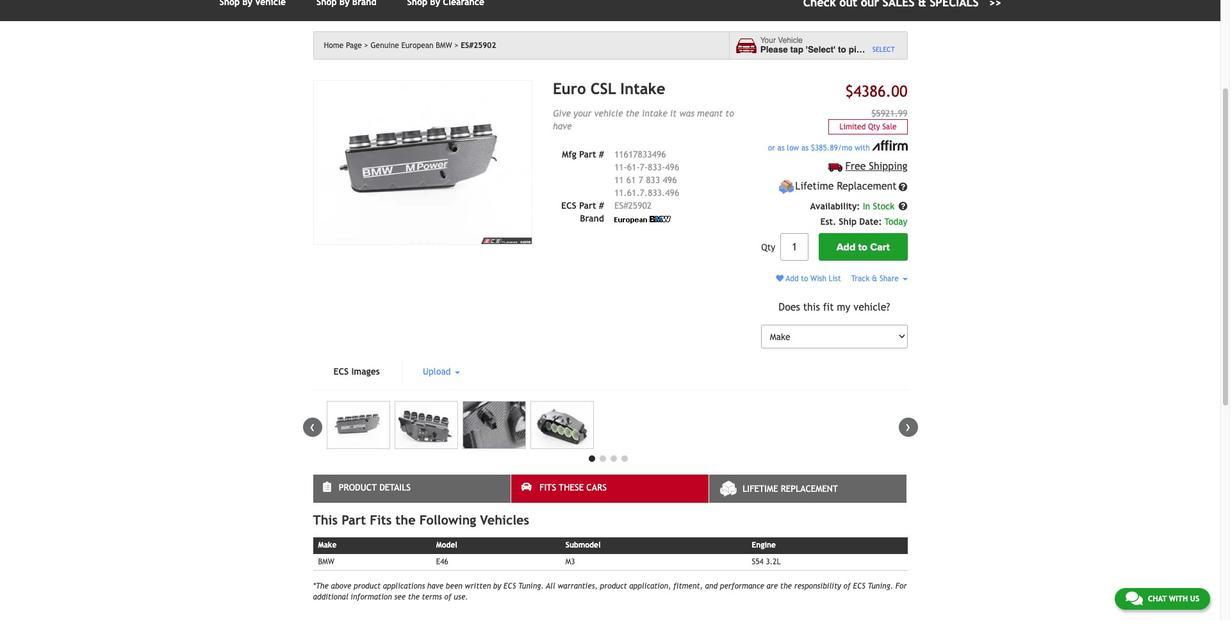 Task type: describe. For each thing, give the bounding box(es) containing it.
page
[[346, 41, 362, 50]]

product details link
[[313, 475, 511, 503]]

responsibility
[[794, 582, 841, 591]]

details
[[380, 483, 411, 493]]

your
[[574, 109, 592, 119]]

product details
[[339, 483, 411, 493]]

part inside 11-61-7-833-496 11 61 7 833 496 11.61.7.833.496 ecs part #
[[579, 201, 596, 211]]

genuine european bmw link
[[371, 41, 459, 50]]

2 as from the left
[[802, 144, 809, 153]]

select link
[[873, 44, 895, 55]]

free shipping
[[846, 160, 908, 172]]

‹ link
[[303, 418, 322, 437]]

qty inside the '$5921.99 limited qty sale'
[[868, 123, 880, 132]]

sale
[[883, 123, 897, 132]]

see
[[394, 593, 406, 602]]

11-
[[615, 162, 627, 173]]

terms
[[422, 593, 442, 602]]

‹
[[310, 418, 315, 435]]

1 # from the top
[[599, 150, 604, 160]]

*the above product applications have been written by                 ecs tuning. all warranties, product application, fitment,                 and performance are the responsibility of ecs tuning.                 for additional information see the terms of use.
[[313, 582, 907, 602]]

chat with us link
[[1115, 588, 1211, 610]]

following
[[420, 513, 476, 528]]

are
[[767, 582, 778, 591]]

to left wish in the top right of the page
[[801, 275, 808, 284]]

s54 3.2l
[[752, 557, 781, 566]]

performance
[[720, 582, 764, 591]]

11 61 7 833 496
[[615, 175, 677, 185]]

add to cart
[[837, 241, 890, 254]]

and
[[705, 582, 718, 591]]

es# 25902 brand
[[580, 201, 652, 224]]

availability: in stock
[[810, 201, 898, 212]]

cart
[[870, 241, 890, 254]]

in
[[863, 201, 870, 212]]

euro
[[553, 79, 586, 97]]

these
[[559, 483, 584, 493]]

2 product from the left
[[600, 582, 627, 591]]

add to wish list link
[[776, 275, 841, 284]]

chat
[[1148, 595, 1167, 604]]

upload
[[423, 367, 454, 377]]

es#
[[615, 201, 628, 211]]

low
[[787, 144, 799, 153]]

this product is lifetime replacement eligible image
[[778, 179, 794, 195]]

# inside 11-61-7-833-496 11 61 7 833 496 11.61.7.833.496 ecs part #
[[599, 201, 604, 211]]

7-
[[640, 162, 648, 173]]

vehicle
[[778, 36, 803, 45]]

e46
[[436, 557, 448, 566]]

share
[[880, 275, 899, 284]]

› link
[[899, 418, 918, 437]]

1 vertical spatial with
[[1169, 595, 1188, 604]]

&
[[872, 275, 878, 284]]

intake
[[621, 79, 666, 97]]

1 vertical spatial replacement
[[781, 484, 838, 494]]

product
[[339, 483, 377, 493]]

stock
[[873, 201, 895, 212]]

date:
[[860, 217, 882, 227]]

chat with us
[[1148, 595, 1200, 604]]

all
[[546, 582, 556, 591]]

genuine european bmw
[[371, 41, 452, 50]]

track & share button
[[852, 275, 908, 284]]

your
[[761, 36, 776, 45]]

today
[[885, 217, 908, 227]]

information
[[351, 593, 392, 602]]

the right are
[[780, 582, 792, 591]]

ecs right by at the bottom left
[[504, 582, 516, 591]]

intake
[[642, 109, 668, 119]]

genuine european bmw image
[[615, 216, 671, 223]]

61-
[[627, 162, 640, 173]]

lifetime replacement link
[[710, 475, 907, 503]]

mfg
[[562, 150, 577, 160]]

home page
[[324, 41, 362, 50]]

wish
[[811, 275, 827, 284]]

385.89
[[815, 144, 838, 153]]

1 product from the left
[[354, 582, 381, 591]]

part for mfg part #
[[579, 150, 596, 160]]

track
[[852, 275, 870, 284]]

csl
[[591, 79, 616, 97]]

vehicle inside give your vehicle the intake it was meant to have
[[594, 109, 623, 119]]

496
[[665, 162, 679, 173]]

brand
[[580, 214, 604, 224]]

engine
[[752, 541, 776, 550]]

have inside give your vehicle the intake it was meant to have
[[553, 121, 572, 132]]

track & share
[[852, 275, 901, 284]]

add for add to wish list
[[786, 275, 799, 284]]

shipping
[[869, 160, 908, 172]]

application,
[[629, 582, 671, 591]]

to inside give your vehicle the intake it was meant to have
[[726, 109, 734, 119]]

'select'
[[806, 45, 836, 54]]

0 vertical spatial bmw
[[436, 41, 452, 50]]

genuine
[[371, 41, 399, 50]]

$
[[811, 144, 815, 153]]

part for this part fits the following vehicles
[[342, 513, 366, 528]]

home
[[324, 41, 344, 50]]

have inside *the above product applications have been written by                 ecs tuning. all warranties, product application, fitment,                 and performance are the responsibility of ecs tuning.                 for additional information see the terms of use.
[[427, 582, 444, 591]]

ecs images
[[334, 367, 380, 377]]

ecs inside 'link'
[[334, 367, 349, 377]]



Task type: vqa. For each thing, say whether or not it's contained in the screenshot.
the left "OF"
yes



Task type: locate. For each thing, give the bounding box(es) containing it.
# right "mfg"
[[599, 150, 604, 160]]

1 vertical spatial lifetime
[[743, 484, 778, 494]]

this part fits the following vehicles
[[313, 513, 530, 528]]

ecs left images
[[334, 367, 349, 377]]

comments image
[[1126, 591, 1143, 606]]

1 vertical spatial add
[[786, 275, 799, 284]]

does
[[779, 301, 800, 313]]

833-
[[648, 162, 665, 173]]

ship
[[839, 217, 857, 227]]

1 horizontal spatial lifetime
[[795, 180, 834, 193]]

to inside your vehicle please tap 'select' to pick a vehicle
[[838, 45, 847, 54]]

product right warranties,
[[600, 582, 627, 591]]

home page link
[[324, 41, 368, 50]]

1 vertical spatial bmw
[[318, 557, 335, 566]]

1 horizontal spatial with
[[1169, 595, 1188, 604]]

fits down product details
[[370, 513, 392, 528]]

lifetime replacement up engine
[[743, 484, 838, 494]]

vehicle
[[876, 45, 906, 54], [594, 109, 623, 119]]

warranties,
[[558, 582, 598, 591]]

additional
[[313, 593, 348, 602]]

0 vertical spatial add
[[837, 241, 856, 254]]

or as low as $ 385.89 /mo with
[[768, 144, 872, 153]]

part up the brand
[[579, 201, 596, 211]]

1 tuning. from the left
[[518, 582, 544, 591]]

11.61.7.833.496
[[615, 188, 679, 198]]

add to cart button
[[819, 234, 908, 261]]

s54
[[752, 557, 764, 566]]

submodel
[[566, 541, 601, 550]]

tap
[[791, 45, 804, 54]]

upload button
[[402, 359, 481, 385]]

images
[[351, 367, 380, 377]]

lifetime replacement
[[795, 180, 897, 193], [743, 484, 838, 494]]

the inside give your vehicle the intake it was meant to have
[[626, 109, 639, 119]]

make
[[318, 541, 337, 550]]

your vehicle please tap 'select' to pick a vehicle
[[761, 36, 906, 54]]

as
[[778, 144, 785, 153], [802, 144, 809, 153]]

0 horizontal spatial qty
[[761, 242, 776, 252]]

lifetime up engine
[[743, 484, 778, 494]]

as left $ at the top right
[[802, 144, 809, 153]]

with left us
[[1169, 595, 1188, 604]]

meant
[[697, 109, 723, 119]]

vehicle down euro csl intake on the top of page
[[594, 109, 623, 119]]

was
[[680, 109, 695, 119]]

# up the brand
[[599, 201, 604, 211]]

1 horizontal spatial vehicle
[[876, 45, 906, 54]]

0 horizontal spatial bmw
[[318, 557, 335, 566]]

use.
[[454, 593, 468, 602]]

None text field
[[781, 234, 809, 261]]

1 vertical spatial qty
[[761, 242, 776, 252]]

1 vertical spatial fits
[[370, 513, 392, 528]]

2 # from the top
[[599, 201, 604, 211]]

select
[[873, 45, 895, 53]]

vehicle right a at the right of page
[[876, 45, 906, 54]]

us
[[1191, 595, 1200, 604]]

0 vertical spatial have
[[553, 121, 572, 132]]

0 vertical spatial with
[[855, 144, 870, 153]]

1 vertical spatial have
[[427, 582, 444, 591]]

to
[[838, 45, 847, 54], [726, 109, 734, 119], [858, 241, 868, 254], [801, 275, 808, 284]]

availability:
[[810, 201, 860, 212]]

question circle image
[[899, 202, 908, 211]]

product up information
[[354, 582, 381, 591]]

to left pick
[[838, 45, 847, 54]]

free
[[846, 160, 866, 172]]

the left intake
[[626, 109, 639, 119]]

0 vertical spatial of
[[844, 582, 851, 591]]

0 vertical spatial part
[[579, 150, 596, 160]]

a
[[869, 45, 874, 54]]

$5921.99 limited qty sale
[[840, 108, 908, 132]]

have up terms
[[427, 582, 444, 591]]

bmw right the european
[[436, 41, 452, 50]]

est. ship date: today
[[821, 217, 908, 227]]

give your vehicle the intake it was meant to have
[[553, 109, 734, 132]]

european
[[401, 41, 434, 50]]

add right 'heart' icon
[[786, 275, 799, 284]]

ecs inside 11-61-7-833-496 11 61 7 833 496 11.61.7.833.496 ecs part #
[[561, 201, 577, 211]]

0 vertical spatial replacement
[[837, 180, 897, 193]]

1 vertical spatial #
[[599, 201, 604, 211]]

my
[[837, 301, 851, 313]]

or as low as $/mo with 
			 - affirm financing (opens in modal) element
[[761, 141, 908, 154]]

est.
[[821, 217, 836, 227]]

applications
[[383, 582, 425, 591]]

fits these cars
[[540, 483, 607, 493]]

vehicle inside your vehicle please tap 'select' to pick a vehicle
[[876, 45, 906, 54]]

please
[[761, 45, 788, 54]]

3.2l
[[766, 557, 781, 566]]

0 horizontal spatial tuning.
[[518, 582, 544, 591]]

0 vertical spatial vehicle
[[876, 45, 906, 54]]

0 horizontal spatial as
[[778, 144, 785, 153]]

fits left these
[[540, 483, 556, 493]]

this
[[313, 513, 338, 528]]

1 vertical spatial vehicle
[[594, 109, 623, 119]]

1 horizontal spatial of
[[844, 582, 851, 591]]

as right or
[[778, 144, 785, 153]]

question circle image
[[899, 183, 908, 192]]

1 as from the left
[[778, 144, 785, 153]]

to right meant
[[726, 109, 734, 119]]

0 vertical spatial qty
[[868, 123, 880, 132]]

tuning.
[[518, 582, 544, 591], [868, 582, 893, 591]]

fit
[[823, 301, 834, 313]]

add down 'ship'
[[837, 241, 856, 254]]

to left the cart
[[858, 241, 868, 254]]

0 horizontal spatial add
[[786, 275, 799, 284]]

0 horizontal spatial lifetime
[[743, 484, 778, 494]]

for
[[896, 582, 907, 591]]

does this fit my vehicle?
[[779, 301, 890, 313]]

replacement
[[837, 180, 897, 193], [781, 484, 838, 494]]

0 vertical spatial lifetime
[[795, 180, 834, 193]]

0 horizontal spatial with
[[855, 144, 870, 153]]

mfg part #
[[562, 150, 604, 160]]

ecs right responsibility
[[853, 582, 866, 591]]

limited
[[840, 123, 866, 132]]

4386.00
[[854, 82, 908, 100]]

cars
[[587, 483, 607, 493]]

2 vertical spatial part
[[342, 513, 366, 528]]

add for add to cart
[[837, 241, 856, 254]]

free shipping image
[[828, 163, 843, 172]]

this
[[803, 301, 820, 313]]

0 horizontal spatial product
[[354, 582, 381, 591]]

2 tuning. from the left
[[868, 582, 893, 591]]

the right see
[[408, 593, 420, 602]]

1 horizontal spatial product
[[600, 582, 627, 591]]

1 horizontal spatial as
[[802, 144, 809, 153]]

$5921.99
[[872, 108, 908, 119]]

1 horizontal spatial add
[[837, 241, 856, 254]]

ecs images link
[[313, 359, 400, 385]]

fitment,
[[674, 582, 703, 591]]

by
[[493, 582, 501, 591]]

add
[[837, 241, 856, 254], [786, 275, 799, 284]]

lifetime down free shipping image on the right of the page
[[795, 180, 834, 193]]

25902
[[628, 201, 652, 211]]

been
[[446, 582, 463, 591]]

have down give
[[553, 121, 572, 132]]

fits these cars link
[[511, 475, 709, 503]]

with right /mo
[[855, 144, 870, 153]]

bmw down make
[[318, 557, 335, 566]]

0 horizontal spatial have
[[427, 582, 444, 591]]

part right "mfg"
[[579, 150, 596, 160]]

vehicles
[[480, 513, 530, 528]]

1 horizontal spatial qty
[[868, 123, 880, 132]]

of down been
[[444, 593, 452, 602]]

1 horizontal spatial bmw
[[436, 41, 452, 50]]

/mo
[[838, 144, 853, 153]]

0 horizontal spatial vehicle
[[594, 109, 623, 119]]

with
[[855, 144, 870, 153], [1169, 595, 1188, 604]]

1 vertical spatial of
[[444, 593, 452, 602]]

1 vertical spatial part
[[579, 201, 596, 211]]

tuning. left for
[[868, 582, 893, 591]]

tuning. left all
[[518, 582, 544, 591]]

1 horizontal spatial fits
[[540, 483, 556, 493]]

1 horizontal spatial have
[[553, 121, 572, 132]]

model
[[436, 541, 457, 550]]

lifetime replacement up availability: in stock
[[795, 180, 897, 193]]

to inside add to cart "button"
[[858, 241, 868, 254]]

0 horizontal spatial fits
[[370, 513, 392, 528]]

of right responsibility
[[844, 582, 851, 591]]

0 vertical spatial fits
[[540, 483, 556, 493]]

es#25902
[[461, 41, 496, 50]]

0 vertical spatial lifetime replacement
[[795, 180, 897, 193]]

list
[[829, 275, 841, 284]]

vehicle?
[[854, 301, 890, 313]]

it
[[670, 109, 677, 119]]

part right the this
[[342, 513, 366, 528]]

1 vertical spatial lifetime replacement
[[743, 484, 838, 494]]

heart image
[[776, 275, 784, 283]]

es#25902 - 11617833496 - euro csl intake - give your vehicle the intake it was meant to have - genuine european bmw - bmw image
[[313, 80, 532, 245], [327, 401, 390, 449], [394, 401, 458, 449], [462, 401, 526, 449], [530, 401, 594, 449]]

the
[[626, 109, 639, 119], [396, 513, 416, 528], [780, 582, 792, 591], [408, 593, 420, 602]]

of
[[844, 582, 851, 591], [444, 593, 452, 602]]

add inside "button"
[[837, 241, 856, 254]]

euro csl intake
[[553, 79, 666, 97]]

0 vertical spatial #
[[599, 150, 604, 160]]

1 horizontal spatial tuning.
[[868, 582, 893, 591]]

ecs left the es# 25902 brand
[[561, 201, 577, 211]]

0 horizontal spatial of
[[444, 593, 452, 602]]

the down product details 'link'
[[396, 513, 416, 528]]

lifetime
[[795, 180, 834, 193], [743, 484, 778, 494]]



